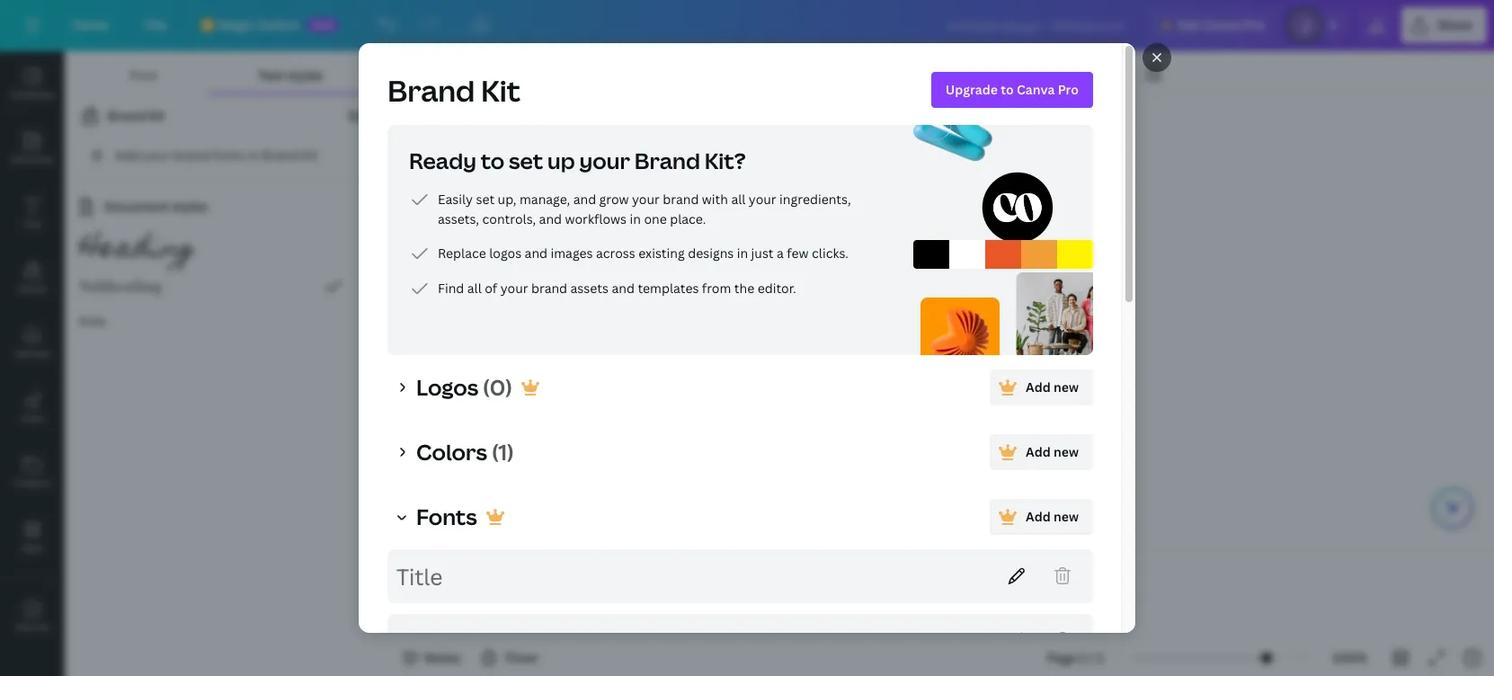 Task type: locate. For each thing, give the bounding box(es) containing it.
magic left switch
[[219, 16, 255, 33]]

edit
[[349, 107, 373, 124]]

magic left write
[[844, 211, 880, 228]]

3 add new from the top
[[1026, 508, 1079, 525]]

ready
[[409, 146, 476, 175]]

2 vertical spatial in
[[737, 245, 748, 262]]

1 left /
[[1080, 649, 1086, 666]]

0 vertical spatial add new
[[1026, 379, 1079, 396]]

(1)
[[492, 437, 514, 467]]

set left "up"
[[509, 146, 543, 175]]

all inside "easily set up, manage, and grow your brand with all your ingredients, assets, controls, and workflows in one place."
[[731, 191, 746, 208]]

brand inside side panel tab list
[[19, 282, 46, 295]]

your up document styles
[[143, 147, 171, 164]]

add new button down add new dropdown button at bottom
[[990, 499, 1093, 535]]

logos
[[416, 372, 478, 402]]

canva right upgrade
[[1017, 81, 1055, 98]]

1 vertical spatial add new button
[[990, 499, 1093, 535]]

to
[[1001, 81, 1014, 98], [481, 146, 505, 175]]

0 vertical spatial text
[[258, 67, 284, 84]]

1 horizontal spatial styles
[[287, 67, 323, 84]]

to right upgrade
[[1001, 81, 1014, 98]]

add inside add new dropdown button
[[1026, 443, 1051, 460]]

and
[[573, 191, 596, 208], [539, 210, 562, 227], [525, 245, 548, 262], [612, 280, 635, 297]]

0 horizontal spatial text
[[23, 218, 41, 230]]

1 horizontal spatial text
[[258, 67, 284, 84]]

0 vertical spatial add new button
[[990, 370, 1093, 406]]

1 add new button from the top
[[990, 370, 1093, 406]]

clicks.
[[812, 245, 849, 262]]

styles right document
[[172, 198, 208, 215]]

brand kit
[[388, 71, 520, 110], [108, 107, 165, 124]]

body
[[79, 314, 106, 329]]

0 horizontal spatial set
[[476, 191, 495, 208]]

add new button up add new dropdown button at bottom
[[990, 370, 1093, 406]]

workflows
[[565, 210, 627, 227]]

magic for magic switch
[[219, 16, 255, 33]]

set left up,
[[476, 191, 495, 208]]

to for ready
[[481, 146, 505, 175]]

add your brand fonts in brand kit
[[115, 147, 318, 164]]

1 vertical spatial to
[[481, 146, 505, 175]]

find all of your brand assets and templates from the editor.
[[438, 280, 796, 297]]

switch
[[258, 16, 299, 33]]

/
[[1089, 649, 1095, 666]]

1 vertical spatial in
[[630, 210, 641, 227]]

timer
[[504, 649, 539, 666]]

3 new from the top
[[1054, 508, 1079, 525]]

styles inside button
[[287, 67, 323, 84]]

0 vertical spatial canva
[[1203, 16, 1241, 33]]

brand inside button
[[388, 71, 475, 110]]

heading button
[[65, 221, 388, 279]]

0 vertical spatial styles
[[287, 67, 323, 84]]

happy
[[881, 266, 1008, 299]]

side panel tab list
[[0, 51, 65, 648]]

0 horizontal spatial styles
[[172, 198, 208, 215]]

1 right /
[[1098, 649, 1104, 666]]

canva
[[1203, 16, 1241, 33], [1017, 81, 1055, 98]]

add
[[115, 147, 140, 164], [1026, 379, 1051, 396], [1026, 443, 1051, 460], [1026, 508, 1051, 525]]

0 horizontal spatial canva
[[1017, 81, 1055, 98]]

0 vertical spatial new
[[1054, 379, 1079, 396]]

apps button
[[0, 504, 65, 569]]

1 horizontal spatial to
[[1001, 81, 1014, 98]]

0 vertical spatial pro
[[1244, 16, 1265, 33]]

add new for logos
[[1026, 379, 1079, 396]]

to up up,
[[481, 146, 505, 175]]

add new button for logos
[[990, 370, 1093, 406]]

place.
[[670, 210, 706, 227]]

brand up place.
[[663, 191, 699, 208]]

0 horizontal spatial 1
[[1080, 649, 1086, 666]]

pro down design title text field
[[1058, 81, 1079, 98]]

upgrade to canva pro button
[[931, 72, 1093, 108]]

hide pages image
[[898, 538, 985, 552]]

add new for fonts
[[1026, 508, 1079, 525]]

your inside button
[[143, 147, 171, 164]]

2 vertical spatial brand
[[531, 280, 567, 297]]

1 vertical spatial canva
[[1017, 81, 1055, 98]]

1 vertical spatial text
[[23, 218, 41, 230]]

kit
[[481, 71, 520, 110], [148, 107, 165, 124], [302, 147, 318, 164]]

title button
[[397, 562, 987, 591]]

styles down new
[[287, 67, 323, 84]]

0 vertical spatial all
[[731, 191, 746, 208]]

styles for document styles
[[172, 198, 208, 215]]

text
[[258, 67, 284, 84], [23, 218, 41, 230]]

up
[[548, 146, 575, 175]]

brand inside button
[[174, 147, 210, 164]]

kit down font button
[[148, 107, 165, 124]]

brand left assets
[[531, 280, 567, 297]]

designs
[[688, 245, 734, 262]]

add new button for fonts
[[990, 499, 1093, 535]]

1 vertical spatial brand
[[663, 191, 699, 208]]

edit button
[[349, 106, 373, 126]]

brand
[[174, 147, 210, 164], [663, 191, 699, 208], [531, 280, 567, 297]]

1 1 from the left
[[1080, 649, 1086, 666]]

grow
[[599, 191, 629, 208]]

in left one
[[630, 210, 641, 227]]

2 vertical spatial new
[[1054, 508, 1079, 525]]

few
[[787, 245, 809, 262]]

images
[[551, 245, 593, 262]]

0 horizontal spatial pro
[[1058, 81, 1079, 98]]

1 vertical spatial magic
[[844, 211, 880, 228]]

your up one
[[632, 191, 660, 208]]

1 vertical spatial styles
[[172, 198, 208, 215]]

existing
[[639, 245, 685, 262]]

in left just
[[737, 245, 748, 262]]

1 vertical spatial pro
[[1058, 81, 1079, 98]]

magic inside magic write "button"
[[844, 211, 880, 228]]

in right fonts
[[248, 147, 259, 164]]

0 vertical spatial set
[[509, 146, 543, 175]]

1
[[1080, 649, 1086, 666], [1098, 649, 1104, 666]]

0 vertical spatial in
[[248, 147, 259, 164]]

1 vertical spatial new
[[1054, 443, 1079, 460]]

kit right fonts
[[302, 147, 318, 164]]

styles for text styles
[[287, 67, 323, 84]]

0 horizontal spatial brand kit
[[108, 107, 165, 124]]

uploads
[[14, 347, 50, 360]]

bodoni flf button
[[396, 58, 545, 87]]

just
[[751, 245, 774, 262]]

draw
[[21, 412, 44, 424]]

to inside button
[[1001, 81, 1014, 98]]

0 horizontal spatial in
[[248, 147, 259, 164]]

new for logos
[[1054, 379, 1079, 396]]

2 horizontal spatial brand
[[663, 191, 699, 208]]

in inside add your brand fonts in brand kit button
[[248, 147, 259, 164]]

2 vertical spatial add new
[[1026, 508, 1079, 525]]

brand
[[388, 71, 475, 110], [108, 107, 145, 124], [635, 146, 700, 175], [262, 147, 299, 164], [19, 282, 46, 295]]

1 horizontal spatial 1
[[1098, 649, 1104, 666]]

1 vertical spatial add new
[[1026, 443, 1079, 460]]

set
[[509, 146, 543, 175], [476, 191, 495, 208]]

pro right get
[[1244, 16, 1265, 33]]

main menu bar
[[0, 0, 1494, 51]]

page 1 image
[[403, 565, 505, 622]]

2 add new from the top
[[1026, 443, 1079, 460]]

1 horizontal spatial canva
[[1203, 16, 1241, 33]]

magic switch
[[219, 16, 299, 33]]

2 horizontal spatial kit
[[481, 71, 520, 110]]

add for logos's add new popup button
[[1026, 379, 1051, 396]]

your right the of
[[501, 280, 528, 297]]

kit inside button
[[481, 71, 520, 110]]

1 horizontal spatial kit
[[302, 147, 318, 164]]

bodoni
[[402, 64, 446, 81]]

text inside side panel tab list
[[23, 218, 41, 230]]

1 horizontal spatial all
[[731, 191, 746, 208]]

add new button
[[990, 434, 1093, 470]]

home
[[72, 16, 109, 33]]

0 vertical spatial brand
[[174, 147, 210, 164]]

pro inside get canva pro button
[[1244, 16, 1265, 33]]

0 horizontal spatial to
[[481, 146, 505, 175]]

new
[[312, 19, 334, 31]]

0 vertical spatial magic
[[219, 16, 255, 33]]

0 horizontal spatial magic
[[219, 16, 255, 33]]

in
[[248, 147, 259, 164], [630, 210, 641, 227], [737, 245, 748, 262]]

brand left fonts
[[174, 147, 210, 164]]

1 vertical spatial all
[[467, 280, 482, 297]]

0 vertical spatial to
[[1001, 81, 1014, 98]]

get canva pro button
[[1148, 7, 1279, 43]]

fonts
[[416, 502, 477, 531]]

pro
[[1244, 16, 1265, 33], [1058, 81, 1079, 98]]

1 add new from the top
[[1026, 379, 1079, 396]]

magic inside main menu bar
[[219, 16, 255, 33]]

kit right flf
[[481, 71, 520, 110]]

2 horizontal spatial in
[[737, 245, 748, 262]]

1 new from the top
[[1054, 379, 1079, 396]]

replace
[[438, 245, 486, 262]]

in inside "easily set up, manage, and grow your brand with all your ingredients, assets, controls, and workflows in one place."
[[630, 210, 641, 227]]

page 1 / 1
[[1048, 649, 1104, 666]]

0 horizontal spatial brand
[[174, 147, 210, 164]]

all right with
[[731, 191, 746, 208]]

2 add new button from the top
[[990, 499, 1093, 535]]

the
[[734, 280, 755, 297]]

list
[[409, 189, 892, 299]]

your right with
[[749, 191, 777, 208]]

1 horizontal spatial pro
[[1244, 16, 1265, 33]]

text down switch
[[258, 67, 284, 84]]

1 vertical spatial set
[[476, 191, 495, 208]]

font
[[129, 67, 157, 84]]

styles
[[287, 67, 323, 84], [172, 198, 208, 215]]

text up brand button in the left top of the page
[[23, 218, 41, 230]]

0 horizontal spatial kit
[[148, 107, 165, 124]]

all
[[731, 191, 746, 208], [467, 280, 482, 297]]

brand kit button
[[388, 71, 520, 111]]

templates button
[[0, 51, 65, 116]]

add inside add your brand fonts in brand kit button
[[115, 147, 140, 164]]

new
[[1054, 379, 1079, 396], [1054, 443, 1079, 460], [1054, 508, 1079, 525]]

1 horizontal spatial brand
[[531, 280, 567, 297]]

canva assistant image
[[1442, 497, 1464, 519]]

with
[[702, 191, 728, 208]]

replace logos and images across existing designs in just a few clicks.
[[438, 245, 849, 262]]

canva right get
[[1203, 16, 1241, 33]]

ungroup
[[977, 211, 1030, 228]]

2 new from the top
[[1054, 443, 1079, 460]]

draw button
[[0, 375, 65, 440]]

1 horizontal spatial in
[[630, 210, 641, 227]]

1 horizontal spatial magic
[[844, 211, 880, 228]]

all left the of
[[467, 280, 482, 297]]

brand inside "easily set up, manage, and grow your brand with all your ingredients, assets, controls, and workflows in one place."
[[663, 191, 699, 208]]

subtitle
[[397, 629, 468, 654]]

controls,
[[482, 210, 536, 227]]

new for fonts
[[1054, 508, 1079, 525]]



Task type: vqa. For each thing, say whether or not it's contained in the screenshot.
Of
yes



Task type: describe. For each thing, give the bounding box(es) containing it.
magic for magic write
[[844, 211, 880, 228]]

title
[[397, 562, 443, 591]]

document
[[104, 198, 169, 215]]

notes
[[424, 649, 461, 666]]

get canva pro
[[1178, 16, 1265, 33]]

0 horizontal spatial all
[[467, 280, 482, 297]]

assets,
[[438, 210, 479, 227]]

kit inside button
[[302, 147, 318, 164]]

from
[[702, 280, 731, 297]]

uploads button
[[0, 310, 65, 375]]

to for upgrade
[[1001, 81, 1014, 98]]

notes button
[[396, 644, 468, 673]]

across
[[596, 245, 635, 262]]

editor.
[[758, 280, 796, 297]]

add for fonts's add new popup button
[[1026, 508, 1051, 525]]

upgrade to canva pro
[[946, 81, 1079, 98]]

colors (1)
[[416, 437, 514, 467]]

projects
[[14, 477, 50, 489]]

pro inside upgrade to canva pro button
[[1058, 81, 1079, 98]]

apps
[[21, 541, 43, 554]]

canva inside main menu bar
[[1203, 16, 1241, 33]]

assets
[[571, 280, 609, 297]]

brand button
[[0, 245, 65, 310]]

text for text styles
[[258, 67, 284, 84]]

starred
[[16, 620, 49, 633]]

heading
[[79, 221, 195, 279]]

Design title text field
[[933, 7, 1140, 43]]

your up grow
[[580, 146, 630, 175]]

font button
[[79, 58, 208, 93]]

1 horizontal spatial set
[[509, 146, 543, 175]]

subheading
[[79, 276, 161, 295]]

upgrade
[[946, 81, 998, 98]]

document styles
[[104, 198, 208, 215]]

new inside dropdown button
[[1054, 443, 1079, 460]]

magic write button
[[815, 205, 923, 234]]

ungroup button
[[969, 205, 1037, 234]]

projects button
[[0, 440, 65, 504]]

write
[[883, 211, 916, 228]]

flf
[[449, 64, 471, 81]]

body button
[[65, 304, 388, 340]]

and up workflows
[[573, 191, 596, 208]]

starred button
[[0, 584, 65, 648]]

list containing easily set up, manage, and grow your brand with all your ingredients, assets, controls, and workflows in one place.
[[409, 189, 892, 299]]

magic write
[[844, 211, 916, 228]]

add for add new dropdown button at bottom
[[1026, 443, 1051, 460]]

(0)
[[483, 372, 512, 402]]

set inside "easily set up, manage, and grow your brand with all your ingredients, assets, controls, and workflows in one place."
[[476, 191, 495, 208]]

elements
[[12, 153, 53, 165]]

get
[[1178, 16, 1200, 33]]

a
[[777, 245, 784, 262]]

bodoni flf
[[402, 64, 471, 81]]

1 horizontal spatial brand kit
[[388, 71, 520, 110]]

subtitle button
[[397, 629, 987, 654]]

and right assets
[[612, 280, 635, 297]]

text for text
[[23, 218, 41, 230]]

add your brand fonts in brand kit button
[[65, 138, 388, 174]]

templates
[[10, 88, 55, 101]]

of
[[485, 280, 497, 297]]

easily set up, manage, and grow your brand with all your ingredients, assets, controls, and workflows in one place.
[[438, 191, 851, 227]]

timer button
[[475, 644, 546, 673]]

add new inside dropdown button
[[1026, 443, 1079, 460]]

easily
[[438, 191, 473, 208]]

text styles button
[[208, 58, 373, 93]]

2 1 from the left
[[1098, 649, 1104, 666]]

text styles
[[258, 67, 323, 84]]

manage,
[[520, 191, 570, 208]]

fonts button
[[416, 502, 506, 531]]

ready to set up your brand kit?
[[409, 146, 746, 175]]

Page title text field
[[423, 604, 431, 622]]

colors
[[416, 437, 487, 467]]

fonts
[[213, 147, 245, 164]]

and right logos
[[525, 245, 548, 262]]

templates
[[638, 280, 699, 297]]

page
[[1048, 649, 1077, 666]]

logos (0)
[[416, 372, 512, 402]]

subheading button
[[65, 268, 388, 304]]

ingredients,
[[780, 191, 851, 208]]

elements button
[[0, 116, 65, 181]]

up,
[[498, 191, 517, 208]]

holidays
[[820, 291, 1063, 404]]

home link
[[58, 7, 123, 43]]

and down manage,
[[539, 210, 562, 227]]

find
[[438, 280, 464, 297]]

logos
[[489, 245, 522, 262]]

kit?
[[705, 146, 746, 175]]



